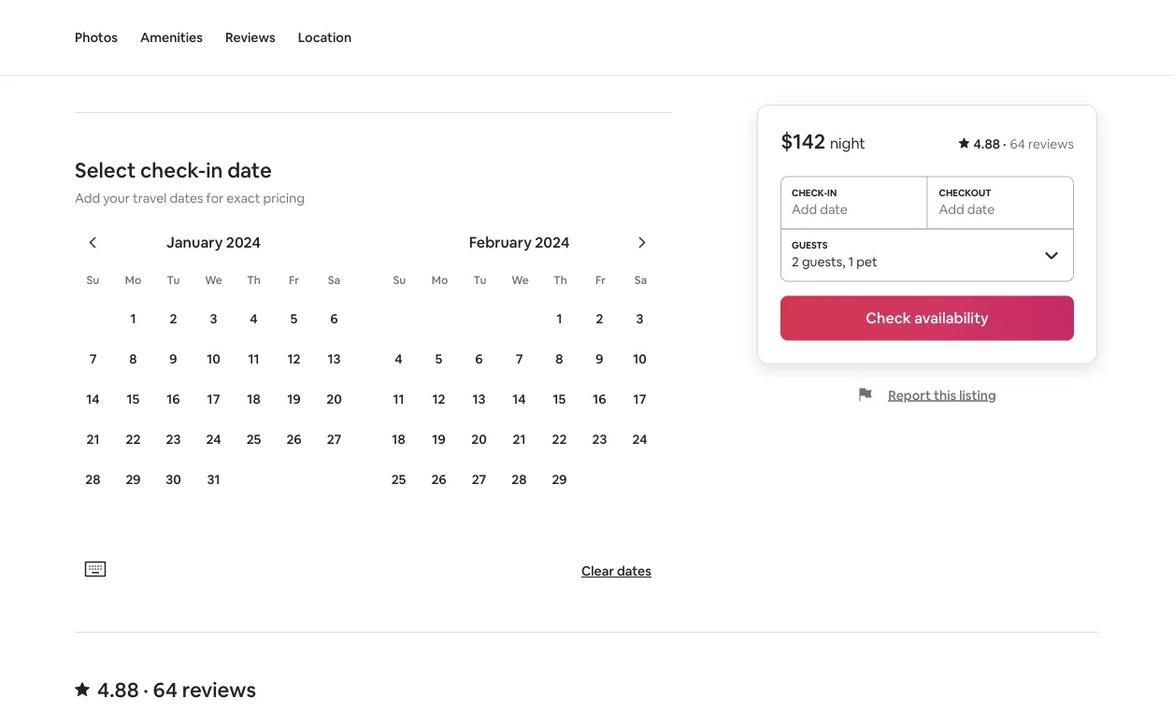 Task type: locate. For each thing, give the bounding box(es) containing it.
0 vertical spatial 4.88 · 64 reviews
[[974, 136, 1075, 152]]

1 horizontal spatial 26 button
[[419, 460, 459, 498]]

2 7 from the left
[[516, 350, 523, 367]]

th down january 2024
[[247, 273, 261, 287]]

3 button
[[194, 299, 234, 337], [620, 299, 660, 337]]

0 horizontal spatial 20
[[327, 390, 342, 407]]

1 horizontal spatial 17
[[634, 390, 647, 407]]

1 horizontal spatial 29 button
[[540, 460, 580, 498]]

14
[[86, 390, 100, 407], [513, 390, 526, 407]]

1 15 from the left
[[127, 390, 140, 407]]

2 17 from the left
[[634, 390, 647, 407]]

11 button
[[234, 339, 274, 378], [379, 380, 419, 418]]

2 17 button from the left
[[620, 380, 660, 418]]

tu down the february
[[474, 273, 487, 287]]

28
[[85, 471, 101, 488], [512, 471, 527, 488]]

12 for right 12 button
[[433, 390, 446, 407]]

0 horizontal spatial 6 button
[[314, 299, 354, 337]]

1 vertical spatial 4.88 · 64 reviews
[[97, 676, 256, 703]]

1 button
[[113, 299, 153, 337], [540, 299, 580, 337]]

2 21 from the left
[[513, 430, 526, 447]]

0 horizontal spatial 10 button
[[194, 339, 234, 378]]

1 horizontal spatial 10 button
[[620, 339, 660, 378]]

2 14 from the left
[[513, 390, 526, 407]]

for
[[206, 190, 224, 207]]

,
[[843, 253, 846, 270]]

1 horizontal spatial 28
[[512, 471, 527, 488]]

1 7 from the left
[[89, 350, 97, 367]]

17 button
[[194, 380, 234, 418], [620, 380, 660, 418]]

dates inside button
[[617, 563, 652, 580]]

1 3 from the left
[[210, 310, 217, 327]]

1 horizontal spatial 14 button
[[499, 380, 540, 418]]

3 button for january 2024
[[194, 299, 234, 337]]

0 horizontal spatial 2
[[170, 310, 177, 327]]

26 button
[[274, 420, 314, 458], [419, 460, 459, 498]]

0 horizontal spatial 17
[[207, 390, 220, 407]]

65
[[158, 35, 175, 54]]

0 vertical spatial 13 button
[[314, 339, 354, 378]]

2 15 button from the left
[[540, 380, 580, 418]]

24 button
[[194, 420, 234, 458], [620, 420, 660, 458]]

1 24 button from the left
[[194, 420, 234, 458]]

16 button
[[153, 380, 194, 418], [580, 380, 620, 418]]

1 vertical spatial 6
[[475, 350, 483, 367]]

1 tu from the left
[[167, 273, 180, 287]]

3 for january 2024
[[210, 310, 217, 327]]

2 guests , 1 pet
[[792, 253, 878, 270]]

2024 right the february
[[535, 232, 570, 251]]

dates
[[170, 190, 203, 207], [617, 563, 652, 580]]

we down february 2024
[[512, 273, 529, 287]]

1 2024 from the left
[[226, 232, 261, 251]]

0 horizontal spatial 4 button
[[234, 299, 274, 337]]

23
[[166, 430, 181, 447], [593, 430, 607, 447]]

1 horizontal spatial 4.88
[[974, 136, 1001, 152]]

12 for the top 12 button
[[288, 350, 301, 367]]

0 horizontal spatial 8
[[129, 350, 137, 367]]

fr
[[289, 273, 299, 287], [596, 273, 606, 287]]

0 horizontal spatial 15 button
[[113, 380, 153, 418]]

13 button
[[314, 339, 354, 378], [459, 380, 499, 418]]

1 23 from the left
[[166, 430, 181, 447]]

1 vertical spatial 13
[[473, 390, 486, 407]]

select
[[75, 156, 136, 183]]

0 vertical spatial reviews
[[1029, 136, 1075, 152]]

2 fr from the left
[[596, 273, 606, 287]]

1 horizontal spatial 27 button
[[459, 460, 499, 498]]

dates inside select check-in date add your travel dates for exact pricing
[[170, 190, 203, 207]]

dates right clear
[[617, 563, 652, 580]]

30 button
[[153, 460, 194, 498]]

1 3 button from the left
[[194, 299, 234, 337]]

29 button
[[113, 460, 153, 498], [540, 460, 580, 498]]

0 vertical spatial 25
[[247, 430, 261, 447]]

14 button
[[73, 380, 113, 418], [499, 380, 540, 418]]

23 button
[[153, 420, 194, 458], [580, 420, 620, 458]]

1 horizontal spatial 1 button
[[540, 299, 580, 337]]

0 vertical spatial 12
[[288, 350, 301, 367]]

0 horizontal spatial 12 button
[[274, 339, 314, 378]]

1 horizontal spatial 7 button
[[499, 339, 540, 378]]

23 for first 23 button from the left
[[166, 430, 181, 447]]

1 vertical spatial 27
[[472, 471, 487, 488]]

1 horizontal spatial 9 button
[[580, 339, 620, 378]]

20 button
[[314, 380, 354, 418], [459, 420, 499, 458]]

0 horizontal spatial 3 button
[[194, 299, 234, 337]]

2 8 from the left
[[556, 350, 564, 367]]

21 for 1st 21 button from the right
[[513, 430, 526, 447]]

0 horizontal spatial 21
[[87, 430, 100, 447]]

0 vertical spatial 27
[[327, 430, 342, 447]]

1 vertical spatial 4
[[395, 350, 403, 367]]

2 29 button from the left
[[540, 460, 580, 498]]

0 horizontal spatial 28
[[85, 471, 101, 488]]

4 button
[[234, 299, 274, 337], [379, 339, 419, 378]]

1 vertical spatial 18
[[392, 430, 406, 447]]

2 2 button from the left
[[580, 299, 620, 337]]

0 horizontal spatial 1 button
[[113, 299, 153, 337]]

19
[[287, 390, 301, 407], [432, 430, 446, 447]]

1 9 from the left
[[170, 350, 177, 367]]

1 horizontal spatial reviews
[[1029, 136, 1075, 152]]

1 24 from the left
[[206, 430, 221, 447]]

1 horizontal spatial we
[[512, 273, 529, 287]]

19 button
[[274, 380, 314, 418], [419, 420, 459, 458]]

2 add date from the left
[[939, 201, 995, 217]]

1 horizontal spatial 10
[[633, 350, 647, 367]]

0 horizontal spatial sa
[[328, 273, 341, 287]]

18
[[247, 390, 261, 407], [392, 430, 406, 447]]

tu down january
[[167, 273, 180, 287]]

2 3 button from the left
[[620, 299, 660, 337]]

guests
[[802, 253, 843, 270]]

check-
[[140, 156, 206, 183]]

10 button
[[194, 339, 234, 378], [620, 339, 660, 378]]

1 horizontal spatial 15 button
[[540, 380, 580, 418]]

6
[[330, 310, 338, 327], [475, 350, 483, 367]]

28 for second 28 button from right
[[85, 471, 101, 488]]

2 2024 from the left
[[535, 232, 570, 251]]

1 29 from the left
[[126, 471, 141, 488]]

0 horizontal spatial 4
[[250, 310, 258, 327]]

4.88
[[974, 136, 1001, 152], [97, 676, 139, 703]]

th
[[247, 273, 261, 287], [554, 273, 567, 287]]

2024 for february 2024
[[535, 232, 570, 251]]

0 horizontal spatial 9 button
[[153, 339, 194, 378]]

5
[[290, 310, 298, 327], [435, 350, 443, 367]]

all
[[139, 35, 154, 54]]

1 17 button from the left
[[194, 380, 234, 418]]

1 horizontal spatial 1
[[557, 310, 563, 327]]

pet
[[857, 253, 878, 270]]

show all 65 amenities button
[[75, 22, 269, 67]]

13
[[328, 350, 341, 367], [473, 390, 486, 407]]

1 horizontal spatial 17 button
[[620, 380, 660, 418]]

show all 65 amenities
[[97, 35, 247, 54]]

2 3 from the left
[[636, 310, 644, 327]]

clear dates button
[[574, 555, 659, 587]]

0 horizontal spatial reviews
[[182, 676, 256, 703]]

16 for second 16 button from right
[[167, 390, 180, 407]]

2 16 from the left
[[593, 390, 607, 407]]

2 button
[[153, 299, 194, 337], [580, 299, 620, 337]]

1 we from the left
[[205, 273, 222, 287]]

2 we from the left
[[512, 273, 529, 287]]

1 horizontal spatial 9
[[596, 350, 604, 367]]

23 for 2nd 23 button from left
[[593, 430, 607, 447]]

1 28 button from the left
[[73, 460, 113, 498]]

25 button
[[234, 420, 274, 458], [379, 460, 419, 498]]

0 horizontal spatial mo
[[125, 273, 141, 287]]

1 horizontal spatial 2 button
[[580, 299, 620, 337]]

clear
[[582, 563, 614, 580]]

2 15 from the left
[[553, 390, 566, 407]]

2 14 button from the left
[[499, 380, 540, 418]]

8 button
[[113, 339, 153, 378], [540, 339, 580, 378]]

2 horizontal spatial 2
[[792, 253, 800, 270]]

2024
[[226, 232, 261, 251], [535, 232, 570, 251]]

27 for 27 button to the top
[[327, 430, 342, 447]]

1 1 button from the left
[[113, 299, 153, 337]]

8 for first 8 button from right
[[556, 350, 564, 367]]

th down february 2024
[[554, 273, 567, 287]]

1 vertical spatial 20
[[472, 430, 487, 447]]

check availability
[[866, 309, 989, 328]]

1 16 from the left
[[167, 390, 180, 407]]

1 horizontal spatial 4 button
[[379, 339, 419, 378]]

12
[[288, 350, 301, 367], [433, 390, 446, 407]]

2024 down 'exact'
[[226, 232, 261, 251]]

we
[[205, 273, 222, 287], [512, 273, 529, 287]]

0 horizontal spatial add date
[[792, 201, 848, 217]]

2 29 from the left
[[552, 471, 567, 488]]

1 horizontal spatial 21 button
[[499, 420, 540, 458]]

1 horizontal spatial 22 button
[[540, 420, 580, 458]]

1 28 from the left
[[85, 471, 101, 488]]

report
[[889, 387, 931, 404]]

2 22 button from the left
[[540, 420, 580, 458]]

1 horizontal spatial 15
[[553, 390, 566, 407]]

6 button
[[314, 299, 354, 337], [459, 339, 499, 378]]

9 button
[[153, 339, 194, 378], [580, 339, 620, 378]]

31
[[207, 471, 220, 488]]

18 button
[[234, 380, 274, 418], [379, 420, 419, 458]]

1 horizontal spatial 16 button
[[580, 380, 620, 418]]

1 14 from the left
[[86, 390, 100, 407]]

january 2024
[[167, 232, 261, 251]]

1
[[849, 253, 854, 270], [130, 310, 136, 327], [557, 310, 563, 327]]

64
[[1011, 136, 1026, 152], [153, 676, 178, 703]]

2 horizontal spatial 1
[[849, 253, 854, 270]]

2 1 button from the left
[[540, 299, 580, 337]]

1 23 button from the left
[[153, 420, 194, 458]]

22
[[126, 430, 141, 447], [552, 430, 567, 447]]

0 horizontal spatial su
[[87, 273, 100, 287]]

8
[[129, 350, 137, 367], [556, 350, 564, 367]]

0 horizontal spatial 19
[[287, 390, 301, 407]]

15 button
[[113, 380, 153, 418], [540, 380, 580, 418]]

26
[[287, 430, 302, 447], [432, 471, 447, 488]]

31 button
[[194, 460, 234, 498]]

12 button
[[274, 339, 314, 378], [419, 380, 459, 418]]

0 horizontal spatial 3
[[210, 310, 217, 327]]

1 horizontal spatial 12
[[433, 390, 446, 407]]

we down january 2024
[[205, 273, 222, 287]]

1 horizontal spatial 19
[[432, 430, 446, 447]]

2 28 from the left
[[512, 471, 527, 488]]

2 su from the left
[[393, 273, 406, 287]]

2 23 from the left
[[593, 430, 607, 447]]

0 horizontal spatial 27
[[327, 430, 342, 447]]

1 mo from the left
[[125, 273, 141, 287]]

0 horizontal spatial 28 button
[[73, 460, 113, 498]]

1 22 button from the left
[[113, 420, 153, 458]]

21 for second 21 button from right
[[87, 430, 100, 447]]

1 horizontal spatial 24 button
[[620, 420, 660, 458]]

0 horizontal spatial 27 button
[[314, 420, 354, 458]]

mo
[[125, 273, 141, 287], [432, 273, 448, 287]]

1 horizontal spatial 27
[[472, 471, 487, 488]]

0 horizontal spatial 4.88 · 64 reviews
[[97, 676, 256, 703]]

0 vertical spatial 19
[[287, 390, 301, 407]]

1 horizontal spatial 19 button
[[419, 420, 459, 458]]

7
[[89, 350, 97, 367], [516, 350, 523, 367]]

4
[[250, 310, 258, 327], [395, 350, 403, 367]]

21 button
[[73, 420, 113, 458], [499, 420, 540, 458]]

dates left the for
[[170, 190, 203, 207]]

28 button
[[73, 460, 113, 498], [499, 460, 540, 498]]

1 horizontal spatial 14
[[513, 390, 526, 407]]

0 vertical spatial 6
[[330, 310, 338, 327]]

2 21 button from the left
[[499, 420, 540, 458]]

17
[[207, 390, 220, 407], [634, 390, 647, 407]]

2 24 from the left
[[633, 430, 648, 447]]

1 vertical spatial 5
[[435, 350, 443, 367]]

2 tu from the left
[[474, 273, 487, 287]]

1 horizontal spatial 20 button
[[459, 420, 499, 458]]

14 for first 14 button
[[86, 390, 100, 407]]

2 button for february 2024
[[580, 299, 620, 337]]

3
[[210, 310, 217, 327], [636, 310, 644, 327]]

15 for second 15 button from the left
[[553, 390, 566, 407]]

1 2 button from the left
[[153, 299, 194, 337]]

0 horizontal spatial 25 button
[[234, 420, 274, 458]]

2 sa from the left
[[635, 273, 647, 287]]

0 vertical spatial 26
[[287, 430, 302, 447]]

1 14 button from the left
[[73, 380, 113, 418]]

1 8 from the left
[[129, 350, 137, 367]]

24 for first 24 button from left
[[206, 430, 221, 447]]

0 horizontal spatial 21 button
[[73, 420, 113, 458]]

1 21 from the left
[[87, 430, 100, 447]]

1 horizontal spatial su
[[393, 273, 406, 287]]

0 horizontal spatial fr
[[289, 273, 299, 287]]

27 button
[[314, 420, 354, 458], [459, 460, 499, 498]]

2
[[792, 253, 800, 270], [170, 310, 177, 327], [596, 310, 604, 327]]

2 23 button from the left
[[580, 420, 620, 458]]

1 horizontal spatial 6
[[475, 350, 483, 367]]

2024 for january 2024
[[226, 232, 261, 251]]

0 horizontal spatial 29 button
[[113, 460, 153, 498]]

1 horizontal spatial 3
[[636, 310, 644, 327]]

sa
[[328, 273, 341, 287], [635, 273, 647, 287]]

1 horizontal spatial 7
[[516, 350, 523, 367]]

24
[[206, 430, 221, 447], [633, 430, 648, 447]]

location
[[298, 29, 352, 46]]

1 16 button from the left
[[153, 380, 194, 418]]

in
[[206, 156, 223, 183]]

0 horizontal spatial ·
[[143, 676, 149, 703]]

7 button
[[73, 339, 113, 378], [499, 339, 540, 378]]

date
[[227, 156, 272, 183], [820, 201, 848, 217], [968, 201, 995, 217]]



Task type: vqa. For each thing, say whether or not it's contained in the screenshot.


Task type: describe. For each thing, give the bounding box(es) containing it.
your
[[103, 190, 130, 207]]

photos
[[75, 29, 118, 46]]

report this listing
[[889, 387, 997, 404]]

2 10 button from the left
[[620, 339, 660, 378]]

2 for february 2024
[[596, 310, 604, 327]]

13 for the leftmost 13 button
[[328, 350, 341, 367]]

0 horizontal spatial 26 button
[[274, 420, 314, 458]]

25 for 25 button to the bottom
[[392, 471, 406, 488]]

reviews
[[225, 29, 276, 46]]

1 for january 2024
[[130, 310, 136, 327]]

exact
[[227, 190, 260, 207]]

1 15 button from the left
[[113, 380, 153, 418]]

january
[[167, 232, 223, 251]]

2 mo from the left
[[432, 273, 448, 287]]

0 horizontal spatial 11
[[248, 350, 260, 367]]

1 for february 2024
[[557, 310, 563, 327]]

add inside select check-in date add your travel dates for exact pricing
[[75, 190, 100, 207]]

2 10 from the left
[[633, 350, 647, 367]]

0 horizontal spatial 13 button
[[314, 339, 354, 378]]

report this listing button
[[859, 387, 997, 404]]

1 horizontal spatial date
[[820, 201, 848, 217]]

30
[[166, 471, 181, 488]]

1 button for january 2024
[[113, 299, 153, 337]]

1 horizontal spatial 4
[[395, 350, 403, 367]]

0 horizontal spatial 18
[[247, 390, 261, 407]]

5 for the top 5 button
[[290, 310, 298, 327]]

1 button for february 2024
[[540, 299, 580, 337]]

0 vertical spatial 5 button
[[274, 299, 314, 337]]

availability
[[915, 309, 989, 328]]

1 21 button from the left
[[73, 420, 113, 458]]

1 10 button from the left
[[194, 339, 234, 378]]

1 29 button from the left
[[113, 460, 153, 498]]

27 for bottommost 27 button
[[472, 471, 487, 488]]

2 22 from the left
[[552, 430, 567, 447]]

1 th from the left
[[247, 273, 261, 287]]

7 for 2nd 7 button
[[516, 350, 523, 367]]

1 sa from the left
[[328, 273, 341, 287]]

$142 night
[[781, 128, 866, 155]]

pricing
[[263, 190, 305, 207]]

photos button
[[75, 0, 118, 75]]

1 8 button from the left
[[113, 339, 153, 378]]

24 for second 24 button from the left
[[633, 430, 648, 447]]

2 9 from the left
[[596, 350, 604, 367]]

0 vertical spatial 18 button
[[234, 380, 274, 418]]

1 9 button from the left
[[153, 339, 194, 378]]

check
[[866, 309, 912, 328]]

0 vertical spatial ·
[[1003, 136, 1007, 152]]

amenities
[[140, 29, 203, 46]]

select check-in date add your travel dates for exact pricing
[[75, 156, 305, 207]]

3 button for february 2024
[[620, 299, 660, 337]]

2 8 button from the left
[[540, 339, 580, 378]]

1 horizontal spatial 12 button
[[419, 380, 459, 418]]

1 vertical spatial 11
[[393, 390, 405, 407]]

0 vertical spatial 12 button
[[274, 339, 314, 378]]

2 7 button from the left
[[499, 339, 540, 378]]

0 horizontal spatial 19 button
[[274, 380, 314, 418]]

0 vertical spatial 4
[[250, 310, 258, 327]]

date inside select check-in date add your travel dates for exact pricing
[[227, 156, 272, 183]]

1 vertical spatial 25 button
[[379, 460, 419, 498]]

1 7 button from the left
[[73, 339, 113, 378]]

calendar application
[[52, 212, 1174, 555]]

15 for second 15 button from right
[[127, 390, 140, 407]]

8 for 1st 8 button
[[129, 350, 137, 367]]

1 vertical spatial ·
[[143, 676, 149, 703]]

night
[[830, 134, 866, 153]]

february 2024
[[469, 232, 570, 251]]

1 vertical spatial reviews
[[182, 676, 256, 703]]

14 for 1st 14 button from right
[[513, 390, 526, 407]]

5 for the rightmost 5 button
[[435, 350, 443, 367]]

2 24 button from the left
[[620, 420, 660, 458]]

0 horizontal spatial 20 button
[[314, 380, 354, 418]]

1 horizontal spatial 6 button
[[459, 339, 499, 378]]

1 horizontal spatial 4.88 · 64 reviews
[[974, 136, 1075, 152]]

2 9 button from the left
[[580, 339, 620, 378]]

show
[[97, 35, 136, 54]]

clear dates
[[582, 563, 652, 580]]

amenities button
[[140, 0, 203, 75]]

1 su from the left
[[87, 273, 100, 287]]

check availability button
[[781, 296, 1075, 341]]

7 for 2nd 7 button from the right
[[89, 350, 97, 367]]

1 17 from the left
[[207, 390, 220, 407]]

1 vertical spatial 19 button
[[419, 420, 459, 458]]

february
[[469, 232, 532, 251]]

1 horizontal spatial 18
[[392, 430, 406, 447]]

0 vertical spatial 64
[[1011, 136, 1026, 152]]

2 th from the left
[[554, 273, 567, 287]]

0 vertical spatial 27 button
[[314, 420, 354, 458]]

0 vertical spatial 4.88
[[974, 136, 1001, 152]]

16 for second 16 button from the left
[[593, 390, 607, 407]]

amenities
[[178, 35, 247, 54]]

2 for january 2024
[[170, 310, 177, 327]]

2 horizontal spatial add
[[939, 201, 965, 217]]

1 vertical spatial 18 button
[[379, 420, 419, 458]]

13 for the rightmost 13 button
[[473, 390, 486, 407]]

2 28 button from the left
[[499, 460, 540, 498]]

2 button for january 2024
[[153, 299, 194, 337]]

3 for february 2024
[[636, 310, 644, 327]]

reviews button
[[225, 0, 276, 75]]

0 horizontal spatial 6
[[330, 310, 338, 327]]

1 horizontal spatial 5 button
[[419, 339, 459, 378]]

1 fr from the left
[[289, 273, 299, 287]]

1 horizontal spatial add
[[792, 201, 818, 217]]

listing
[[960, 387, 997, 404]]

$142
[[781, 128, 826, 155]]

1 10 from the left
[[207, 350, 221, 367]]

2 16 button from the left
[[580, 380, 620, 418]]

1 horizontal spatial 11 button
[[379, 380, 419, 418]]

1 horizontal spatial 20
[[472, 430, 487, 447]]

1 vertical spatial 4 button
[[379, 339, 419, 378]]

this
[[934, 387, 957, 404]]

0 vertical spatial 4 button
[[234, 299, 274, 337]]

1 horizontal spatial 26
[[432, 471, 447, 488]]

0 horizontal spatial 26
[[287, 430, 302, 447]]

0 vertical spatial 11 button
[[234, 339, 274, 378]]

1 add date from the left
[[792, 201, 848, 217]]

1 vertical spatial 26 button
[[419, 460, 459, 498]]

25 for the left 25 button
[[247, 430, 261, 447]]

28 for 2nd 28 button from the left
[[512, 471, 527, 488]]

2 horizontal spatial date
[[968, 201, 995, 217]]

1 vertical spatial 27 button
[[459, 460, 499, 498]]

1 22 from the left
[[126, 430, 141, 447]]

1 vertical spatial 64
[[153, 676, 178, 703]]

1 horizontal spatial 13 button
[[459, 380, 499, 418]]

location button
[[298, 0, 352, 75]]

travel
[[133, 190, 167, 207]]

0 horizontal spatial 4.88
[[97, 676, 139, 703]]

0 vertical spatial 6 button
[[314, 299, 354, 337]]



